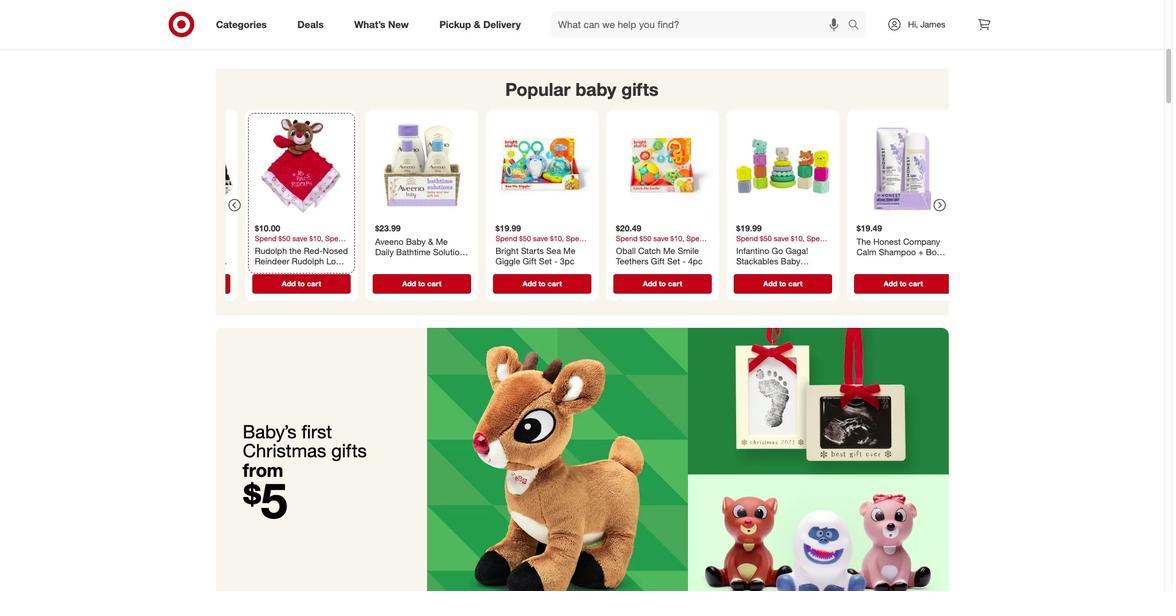 Task type: describe. For each thing, give the bounding box(es) containing it.
oz
[[926, 268, 935, 279]]

senses
[[161, 256, 189, 267]]

shampoo
[[879, 247, 916, 257]]

lotion
[[897, 258, 921, 268]]

gift for teethers
[[651, 256, 665, 267]]

1 horizontal spatial rudolph
[[292, 256, 324, 267]]

and
[[880, 258, 894, 268]]

add to cart button for rudolph the red-nosed reindeer rudolph lovie snuggle blanket soother - christmas
[[252, 274, 350, 294]]

6 cart from the left
[[909, 279, 923, 288]]

cart for infantino go gaga! stackables baby activity playset - 18pc
[[788, 279, 803, 288]]

&
[[474, 18, 481, 30]]

aveeno baby & me daily bathtime solutions gift set includes baby wash, shampoo,calming bath and moisturizing lotion - 4ct image
[[370, 115, 473, 218]]

go
[[772, 246, 783, 256]]

cart for oball catch me smile teethers gift set - 4pc
[[668, 279, 682, 288]]

the honest company calm shampoo + body wash and lotion duo - lavender - 18.5 fl oz image
[[852, 115, 955, 218]]

$19.99 for infantino
[[736, 223, 762, 234]]

rudolph the red-nosed reindeer rudolph lovie snuggle blanket soother - christmas
[[255, 246, 348, 288]]

What can we help you find? suggestions appear below search field
[[551, 11, 851, 38]]

what's new
[[354, 18, 409, 30]]

baby's first christmas gifts from
[[243, 420, 367, 481]]

baby's
[[243, 420, 296, 443]]

add to cart button for oball catch me smile teethers gift set - 4pc
[[613, 274, 712, 294]]

6 to from the left
[[900, 279, 907, 288]]

nosed
[[323, 246, 348, 256]]

2 add to cart button from the left
[[372, 274, 471, 294]]

of
[[151, 256, 159, 267]]

soother
[[255, 278, 285, 288]]

girls link
[[235, 0, 466, 49]]

4pc
[[688, 256, 703, 267]]

girls
[[331, 1, 371, 23]]

oball catch me smile teethers gift set - 4pc image
[[611, 115, 714, 218]]

sea inside bright starts sea me giggle gift set - 3pc
[[546, 246, 561, 256]]

carousel region
[[0, 68, 960, 328]]

smile
[[678, 246, 699, 256]]

hi,
[[908, 19, 918, 29]]

6 add from the left
[[884, 279, 898, 288]]

6 add to cart from the left
[[884, 279, 923, 288]]

$23.99
[[375, 223, 401, 234]]

$10.00
[[255, 223, 280, 234]]

duo
[[923, 258, 939, 268]]

oball catch me smile teethers gift set - 4pc
[[616, 246, 703, 267]]

boys link
[[466, 0, 698, 49]]

infantino go gaga! stackables baby activity playset - 18pc
[[736, 246, 822, 277]]

infantino
[[736, 246, 769, 256]]

$23.99 link
[[370, 115, 473, 272]]

18pc
[[802, 267, 822, 277]]

oball
[[616, 246, 636, 256]]

3pc inside baby einstein opus's sea of senses gift set - 3pc
[[134, 267, 149, 277]]

$19.99 for bright
[[495, 223, 521, 234]]

add for infantino go gaga! stackables baby activity playset - 18pc
[[763, 279, 777, 288]]

hi, james
[[908, 19, 946, 29]]

the
[[857, 236, 871, 247]]

me inside bright starts sea me giggle gift set - 3pc
[[563, 246, 575, 256]]

catch
[[638, 246, 661, 256]]

first
[[302, 420, 332, 443]]

baby einstein opus's sea of senses gift set - 3pc link
[[129, 115, 233, 277]]

infantino go gaga! stackables baby activity playset - 18pc image
[[731, 115, 835, 218]]

to for bright starts sea me giggle gift set - 3pc
[[538, 279, 545, 288]]

activity
[[736, 267, 764, 277]]

pickup & delivery link
[[429, 11, 536, 38]]

- inside infantino go gaga! stackables baby activity playset - 18pc
[[797, 267, 800, 277]]

blanket
[[288, 267, 317, 277]]

$19.49
[[857, 223, 882, 234]]

fl
[[919, 268, 924, 279]]

lovie
[[326, 256, 346, 267]]

gender neutral link
[[698, 0, 929, 49]]

3pc inside bright starts sea me giggle gift set - 3pc
[[560, 256, 574, 267]]

- left 18.5
[[894, 268, 898, 279]]

christmas inside baby's first christmas gifts from
[[243, 439, 326, 462]]

what's
[[354, 18, 386, 30]]

2 cart from the left
[[427, 279, 441, 288]]

to for infantino go gaga! stackables baby activity playset - 18pc
[[779, 279, 786, 288]]

search button
[[843, 11, 872, 40]]

$19.49 the honest company calm shampoo + body wash and lotion duo - lavender - 18.5 fl oz
[[857, 223, 946, 279]]

from
[[243, 459, 283, 481]]

gaga!
[[785, 246, 808, 256]]

gifts inside carousel region
[[622, 78, 659, 100]]

set for oball catch me smile teethers gift set - 4pc
[[667, 256, 680, 267]]

6 add to cart button from the left
[[854, 274, 952, 294]]

honest
[[873, 236, 901, 247]]

baby inside baby einstein opus's sea of senses gift set - 3pc
[[134, 246, 154, 256]]

neutral
[[816, 1, 878, 23]]

gender neutral
[[749, 1, 878, 23]]

company
[[903, 236, 940, 247]]

james
[[921, 19, 946, 29]]



Task type: vqa. For each thing, say whether or not it's contained in the screenshot.


Task type: locate. For each thing, give the bounding box(es) containing it.
gift inside oball catch me smile teethers gift set - 4pc
[[651, 256, 665, 267]]

add to cart for infantino go gaga! stackables baby activity playset - 18pc
[[763, 279, 803, 288]]

rudolph
[[255, 246, 287, 256], [292, 256, 324, 267]]

set
[[208, 256, 221, 267], [539, 256, 552, 267], [667, 256, 680, 267]]

gift inside baby einstein opus's sea of senses gift set - 3pc
[[192, 256, 206, 267]]

1 gift from the left
[[192, 256, 206, 267]]

to for oball catch me smile teethers gift set - 4pc
[[659, 279, 666, 288]]

bright starts sea me giggle gift set - 3pc
[[495, 246, 575, 267]]

snuggle
[[255, 267, 286, 277]]

baby
[[576, 78, 617, 100]]

me left smile
[[663, 246, 675, 256]]

1 horizontal spatial gift
[[523, 256, 536, 267]]

christmas up the $5
[[243, 439, 326, 462]]

wash
[[857, 258, 878, 268]]

3 add to cart button from the left
[[493, 274, 591, 294]]

- right duo
[[941, 258, 944, 268]]

1 horizontal spatial sea
[[546, 246, 561, 256]]

me
[[563, 246, 575, 256], [663, 246, 675, 256]]

2 set from the left
[[539, 256, 552, 267]]

popular baby gifts
[[505, 78, 659, 100]]

0 vertical spatial rudolph
[[255, 246, 287, 256]]

1 add to cart button from the left
[[252, 274, 350, 294]]

body
[[926, 247, 946, 257]]

2 gift from the left
[[523, 256, 536, 267]]

sea right starts
[[546, 246, 561, 256]]

1 horizontal spatial baby
[[781, 256, 800, 267]]

baby up 'of'
[[134, 246, 154, 256]]

christmas inside rudolph the red-nosed reindeer rudolph lovie snuggle blanket soother - christmas
[[293, 278, 332, 288]]

2 me from the left
[[663, 246, 675, 256]]

5 add to cart from the left
[[763, 279, 803, 288]]

search
[[843, 19, 872, 32]]

1 $19.99 from the left
[[495, 223, 521, 234]]

rudolph the red-nosed reindeer rudolph lovie snuggle blanket soother - christmas image
[[250, 115, 353, 218]]

- left "4pc" on the top
[[682, 256, 686, 267]]

$5
[[243, 471, 288, 530]]

baby down "gaga!" in the top of the page
[[781, 256, 800, 267]]

add for bright starts sea me giggle gift set - 3pc
[[522, 279, 536, 288]]

3 gift from the left
[[651, 256, 665, 267]]

1 horizontal spatial 3pc
[[560, 256, 574, 267]]

delivery
[[483, 18, 521, 30]]

add to cart button for infantino go gaga! stackables baby activity playset - 18pc
[[734, 274, 832, 294]]

baby einstein opus's sea of senses gift set - 3pc
[[134, 246, 227, 277]]

sea left 'of'
[[134, 256, 149, 267]]

lavender
[[857, 268, 892, 279]]

reindeer
[[255, 256, 289, 267]]

0 horizontal spatial gift
[[192, 256, 206, 267]]

1 cart from the left
[[307, 279, 321, 288]]

deals link
[[287, 11, 339, 38]]

0 horizontal spatial set
[[208, 256, 221, 267]]

3 to from the left
[[538, 279, 545, 288]]

2 horizontal spatial gift
[[651, 256, 665, 267]]

1 horizontal spatial gifts
[[622, 78, 659, 100]]

add to cart for rudolph the red-nosed reindeer rudolph lovie snuggle blanket soother - christmas
[[282, 279, 321, 288]]

1 add from the left
[[282, 279, 296, 288]]

- inside oball catch me smile teethers gift set - 4pc
[[682, 256, 686, 267]]

stackables
[[736, 256, 778, 267]]

0 vertical spatial christmas
[[293, 278, 332, 288]]

- left 18pc
[[797, 267, 800, 277]]

set down opus's
[[208, 256, 221, 267]]

3 set from the left
[[667, 256, 680, 267]]

2 $19.99 from the left
[[736, 223, 762, 234]]

1 add to cart from the left
[[282, 279, 321, 288]]

rudolph up blanket
[[292, 256, 324, 267]]

4 add from the left
[[643, 279, 657, 288]]

1 vertical spatial baby
[[781, 256, 800, 267]]

pickup
[[440, 18, 471, 30]]

add to cart for oball catch me smile teethers gift set - 4pc
[[643, 279, 682, 288]]

5 cart from the left
[[788, 279, 803, 288]]

4 add to cart button from the left
[[613, 274, 712, 294]]

18.5
[[900, 268, 917, 279]]

2 to from the left
[[418, 279, 425, 288]]

0 horizontal spatial rudolph
[[255, 246, 287, 256]]

gift down starts
[[523, 256, 536, 267]]

categories link
[[206, 11, 282, 38]]

christmas down blanket
[[293, 278, 332, 288]]

0 vertical spatial gifts
[[622, 78, 659, 100]]

me inside oball catch me smile teethers gift set - 4pc
[[663, 246, 675, 256]]

set inside oball catch me smile teethers gift set - 4pc
[[667, 256, 680, 267]]

1 horizontal spatial $19.99
[[736, 223, 762, 234]]

playset
[[766, 267, 794, 277]]

calm
[[857, 247, 876, 257]]

4 to from the left
[[659, 279, 666, 288]]

$19.99 up bright
[[495, 223, 521, 234]]

1 vertical spatial sea
[[134, 256, 149, 267]]

- right "giggle"
[[554, 256, 557, 267]]

3 add to cart from the left
[[522, 279, 562, 288]]

1 vertical spatial rudolph
[[292, 256, 324, 267]]

add
[[282, 279, 296, 288], [402, 279, 416, 288], [522, 279, 536, 288], [643, 279, 657, 288], [763, 279, 777, 288], [884, 279, 898, 288]]

popular
[[505, 78, 571, 100]]

1 horizontal spatial set
[[539, 256, 552, 267]]

bright
[[495, 246, 518, 256]]

boys
[[561, 1, 603, 23]]

3 add from the left
[[522, 279, 536, 288]]

gifts inside baby's first christmas gifts from
[[331, 439, 367, 462]]

set down smile
[[667, 256, 680, 267]]

add for rudolph the red-nosed reindeer rudolph lovie snuggle blanket soother - christmas
[[282, 279, 296, 288]]

gender
[[749, 1, 811, 23]]

- inside bright starts sea me giggle gift set - 3pc
[[554, 256, 557, 267]]

0 horizontal spatial $19.99
[[495, 223, 521, 234]]

$19.99 up infantino on the right of page
[[736, 223, 762, 234]]

2 horizontal spatial set
[[667, 256, 680, 267]]

teethers
[[616, 256, 648, 267]]

0 horizontal spatial baby
[[134, 246, 154, 256]]

1 horizontal spatial me
[[663, 246, 675, 256]]

0 vertical spatial baby
[[134, 246, 154, 256]]

add to cart
[[282, 279, 321, 288], [402, 279, 441, 288], [522, 279, 562, 288], [643, 279, 682, 288], [763, 279, 803, 288], [884, 279, 923, 288]]

cart for bright starts sea me giggle gift set - 3pc
[[547, 279, 562, 288]]

3 cart from the left
[[547, 279, 562, 288]]

gift down opus's
[[192, 256, 206, 267]]

5 to from the left
[[779, 279, 786, 288]]

2 add to cart from the left
[[402, 279, 441, 288]]

einstein
[[156, 246, 186, 256]]

5 add from the left
[[763, 279, 777, 288]]

0 horizontal spatial gifts
[[331, 439, 367, 462]]

4 cart from the left
[[668, 279, 682, 288]]

set inside baby einstein opus's sea of senses gift set - 3pc
[[208, 256, 221, 267]]

cart
[[307, 279, 321, 288], [427, 279, 441, 288], [547, 279, 562, 288], [668, 279, 682, 288], [788, 279, 803, 288], [909, 279, 923, 288]]

gifts
[[622, 78, 659, 100], [331, 439, 367, 462]]

christmas
[[293, 278, 332, 288], [243, 439, 326, 462]]

add to cart button for bright starts sea me giggle gift set - 3pc
[[493, 274, 591, 294]]

add for oball catch me smile teethers gift set - 4pc
[[643, 279, 657, 288]]

what's new link
[[344, 11, 424, 38]]

gift for giggle
[[523, 256, 536, 267]]

3pc
[[560, 256, 574, 267], [134, 267, 149, 277]]

- down blanket
[[287, 278, 291, 288]]

0 horizontal spatial me
[[563, 246, 575, 256]]

baby
[[134, 246, 154, 256], [781, 256, 800, 267]]

set down starts
[[539, 256, 552, 267]]

1 vertical spatial gifts
[[331, 439, 367, 462]]

opus's
[[189, 246, 216, 256]]

0 horizontal spatial sea
[[134, 256, 149, 267]]

giggle
[[495, 256, 520, 267]]

1 vertical spatial christmas
[[243, 439, 326, 462]]

4 add to cart from the left
[[643, 279, 682, 288]]

me right starts
[[563, 246, 575, 256]]

gift inside bright starts sea me giggle gift set - 3pc
[[523, 256, 536, 267]]

add to cart for bright starts sea me giggle gift set - 3pc
[[522, 279, 562, 288]]

red-
[[304, 246, 323, 256]]

sea
[[546, 246, 561, 256], [134, 256, 149, 267]]

starts
[[521, 246, 544, 256]]

set inside bright starts sea me giggle gift set - 3pc
[[539, 256, 552, 267]]

the
[[289, 246, 301, 256]]

gift down catch
[[651, 256, 665, 267]]

5 add to cart button from the left
[[734, 274, 832, 294]]

1 me from the left
[[563, 246, 575, 256]]

sea inside baby einstein opus's sea of senses gift set - 3pc
[[134, 256, 149, 267]]

$20.49
[[616, 223, 641, 234]]

- inside baby einstein opus's sea of senses gift set - 3pc
[[223, 256, 227, 267]]

set for bright starts sea me giggle gift set - 3pc
[[539, 256, 552, 267]]

+
[[918, 247, 924, 257]]

0 vertical spatial sea
[[546, 246, 561, 256]]

deals
[[297, 18, 324, 30]]

1 to from the left
[[298, 279, 305, 288]]

cart for rudolph the red-nosed reindeer rudolph lovie snuggle blanket soother - christmas
[[307, 279, 321, 288]]

2 add from the left
[[402, 279, 416, 288]]

pickup & delivery
[[440, 18, 521, 30]]

$19.99
[[495, 223, 521, 234], [736, 223, 762, 234]]

0 horizontal spatial 3pc
[[134, 267, 149, 277]]

gift
[[192, 256, 206, 267], [523, 256, 536, 267], [651, 256, 665, 267]]

categories
[[216, 18, 267, 30]]

baby inside infantino go gaga! stackables baby activity playset - 18pc
[[781, 256, 800, 267]]

bright starts sea me giggle gift set - 3pc image
[[490, 115, 594, 218]]

1 set from the left
[[208, 256, 221, 267]]

to for rudolph the red-nosed reindeer rudolph lovie snuggle blanket soother - christmas
[[298, 279, 305, 288]]

rudolph up the reindeer
[[255, 246, 287, 256]]

- inside rudolph the red-nosed reindeer rudolph lovie snuggle blanket soother - christmas
[[287, 278, 291, 288]]

-
[[223, 256, 227, 267], [554, 256, 557, 267], [682, 256, 686, 267], [941, 258, 944, 268], [797, 267, 800, 277], [894, 268, 898, 279], [287, 278, 291, 288]]

- left the reindeer
[[223, 256, 227, 267]]

new
[[388, 18, 409, 30]]



